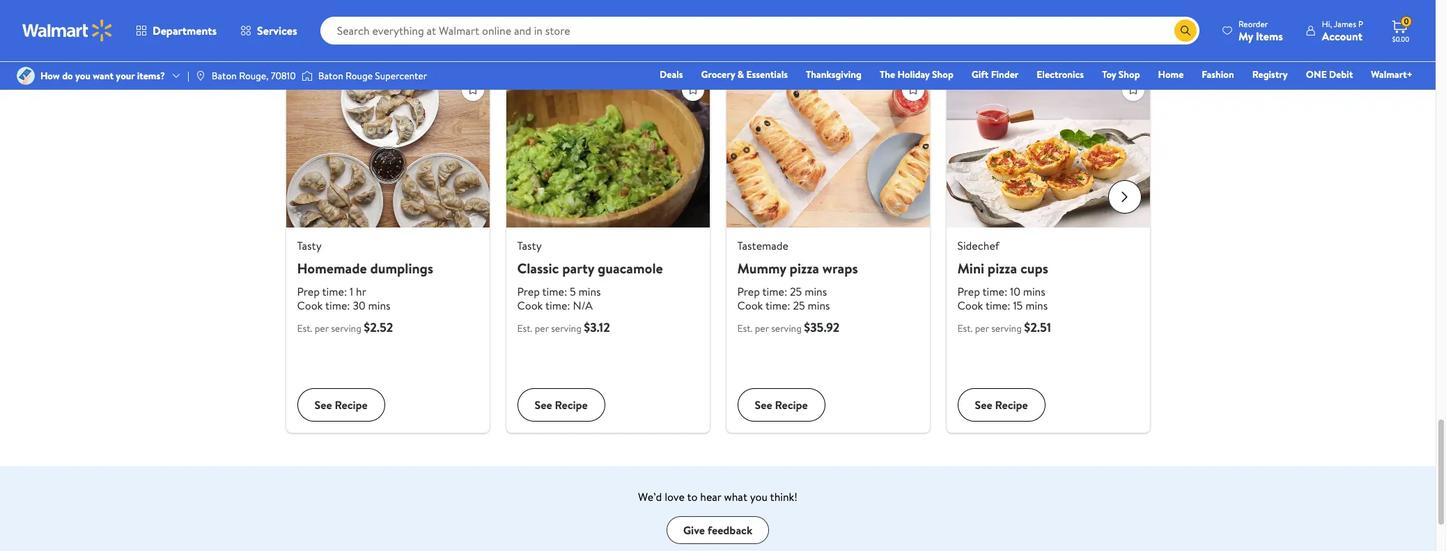 Task type: locate. For each thing, give the bounding box(es) containing it.
prep inside prep time: 25 mins cook time: 25 mins
[[738, 284, 760, 300]]

baton rouge, 70810
[[212, 69, 296, 83]]

est. inside est. per serving $3.12
[[517, 322, 533, 336]]

70810
[[271, 69, 296, 83]]

tastemade
[[738, 238, 789, 254]]

3 cook from the left
[[738, 298, 763, 314]]

est. down prep time: 25 mins cook time: 25 mins
[[738, 322, 753, 336]]

prep down classic
[[517, 284, 540, 300]]

supercenter
[[375, 69, 427, 83]]

4 recipe from the left
[[995, 398, 1028, 413]]

2 serving from the left
[[551, 322, 582, 336]]

you
[[75, 69, 91, 83], [750, 490, 768, 505]]

1 cook from the left
[[297, 298, 323, 314]]

1 horizontal spatial shop
[[1119, 68, 1140, 82]]

electronics
[[1037, 68, 1084, 82]]

departments
[[153, 23, 217, 38]]

see for mini
[[975, 398, 993, 413]]

pizza left wraps
[[790, 259, 819, 278]]

shop right the toy
[[1119, 68, 1140, 82]]

per down prep time: 25 mins cook time: 25 mins
[[755, 322, 769, 336]]

cups
[[1021, 259, 1049, 278]]

n/a
[[573, 298, 593, 314]]

$2.51
[[1024, 319, 1051, 337]]

serving down 30
[[331, 322, 362, 336]]

0 horizontal spatial  image
[[17, 67, 35, 85]]

cook inside prep time: 1 hr cook time: 30 mins
[[297, 298, 323, 314]]

 image right |
[[195, 70, 206, 82]]

gift
[[972, 68, 989, 82]]

guacamole
[[598, 259, 663, 278]]

finder
[[991, 68, 1019, 82]]

serving down prep time: 25 mins cook time: 25 mins
[[771, 322, 802, 336]]

0 horizontal spatial pizza
[[790, 259, 819, 278]]

cook up "est. per serving $2.52"
[[297, 298, 323, 314]]

cook down classic
[[517, 298, 543, 314]]

mins right '5'
[[579, 284, 601, 300]]

tasty for homemade dumplings
[[297, 238, 322, 254]]

4 prep from the left
[[958, 284, 980, 300]]

serving down 15
[[992, 322, 1022, 336]]

time: down the mummy
[[763, 284, 787, 300]]

mins
[[579, 284, 601, 300], [805, 284, 827, 300], [1023, 284, 1046, 300], [368, 298, 391, 314], [808, 298, 830, 314], [1026, 298, 1048, 314]]

how
[[40, 69, 60, 83]]

the holiday shop link
[[874, 67, 960, 82]]

cook inside prep time: 25 mins cook time: 25 mins
[[738, 298, 763, 314]]

how do you want your items?
[[40, 69, 165, 83]]

per for classic
[[535, 322, 549, 336]]

1 horizontal spatial  image
[[195, 70, 206, 82]]

per inside est. per serving $35.92
[[755, 322, 769, 336]]

one debit
[[1306, 68, 1353, 82]]

grocery & essentials link
[[695, 67, 794, 82]]

2 prep from the left
[[517, 284, 540, 300]]

serving inside "est. per serving $2.52"
[[331, 322, 362, 336]]

tasty for classic party guacamole
[[517, 238, 542, 254]]

serving down n/a
[[551, 322, 582, 336]]

recipe for homemade
[[335, 398, 368, 413]]

prep for mummy pizza wraps
[[738, 284, 760, 300]]

2 cook from the left
[[517, 298, 543, 314]]

per down prep time: 5 mins cook time: n/a
[[535, 322, 549, 336]]

saved image for mini pizza cups
[[1123, 80, 1144, 100]]

you right do
[[75, 69, 91, 83]]

prep time: 10 mins cook time: 15 mins
[[958, 284, 1048, 314]]

pizza for mummy
[[790, 259, 819, 278]]

per for homemade
[[315, 322, 329, 336]]

serving for mummy
[[771, 322, 802, 336]]

serving inside est. per serving $35.92
[[771, 322, 802, 336]]

cook inside prep time: 5 mins cook time: n/a
[[517, 298, 543, 314]]

2 baton from the left
[[318, 69, 343, 83]]

cook inside prep time: 10 mins cook time: 15 mins
[[958, 298, 983, 314]]

shop right holiday
[[932, 68, 954, 82]]

baton for baton rouge supercenter
[[318, 69, 343, 83]]

recipe
[[335, 398, 368, 413], [555, 398, 588, 413], [775, 398, 808, 413], [995, 398, 1028, 413]]

toy
[[1102, 68, 1117, 82]]

0 horizontal spatial tasty
[[297, 238, 322, 254]]

1 saved image from the left
[[462, 80, 483, 100]]

serving inside est. per serving $2.51
[[992, 322, 1022, 336]]

1 baton from the left
[[212, 69, 237, 83]]

1
[[350, 284, 353, 300]]

cook down the mummy
[[738, 298, 763, 314]]

what
[[724, 490, 748, 505]]

est. for homemade dumplings
[[297, 322, 312, 336]]

one
[[1306, 68, 1327, 82]]

see recipe
[[315, 398, 368, 413], [535, 398, 588, 413], [755, 398, 808, 413], [975, 398, 1028, 413]]

see recipe for classic
[[535, 398, 588, 413]]

essentials
[[747, 68, 788, 82]]

per inside est. per serving $3.12
[[535, 322, 549, 336]]

0 $0.00
[[1393, 15, 1410, 44]]

home link
[[1152, 67, 1190, 82]]

 image
[[302, 69, 313, 83]]

1 horizontal spatial tasty
[[517, 238, 542, 254]]

est. inside est. per serving $35.92
[[738, 322, 753, 336]]

4 est. from the left
[[958, 322, 973, 336]]

est. down prep time: 1 hr cook time: 30 mins
[[297, 322, 312, 336]]

1 horizontal spatial baton
[[318, 69, 343, 83]]

3 recipe from the left
[[775, 398, 808, 413]]

give feedback
[[683, 523, 753, 539]]

est. inside est. per serving $2.51
[[958, 322, 973, 336]]

4 serving from the left
[[992, 322, 1022, 336]]

cook for mini pizza cups
[[958, 298, 983, 314]]

1 shop from the left
[[932, 68, 954, 82]]

Search search field
[[320, 17, 1200, 45]]

james
[[1334, 18, 1357, 30]]

cook for classic party guacamole
[[517, 298, 543, 314]]

time:
[[322, 284, 347, 300], [542, 284, 567, 300], [763, 284, 787, 300], [983, 284, 1008, 300], [325, 298, 350, 314], [546, 298, 570, 314], [766, 298, 791, 314], [986, 298, 1011, 314]]

2 per from the left
[[535, 322, 549, 336]]

homemade dumplings
[[297, 259, 433, 278]]

1 horizontal spatial you
[[750, 490, 768, 505]]

items?
[[137, 69, 165, 83]]

3 est. from the left
[[738, 322, 753, 336]]

per inside est. per serving $2.51
[[975, 322, 989, 336]]

you right what on the bottom right of page
[[750, 490, 768, 505]]

0
[[1404, 15, 1409, 27]]

prep for classic party guacamole
[[517, 284, 540, 300]]

est. for mini pizza cups
[[958, 322, 973, 336]]

similar recipes
[[283, 39, 369, 57]]

1 see recipe from the left
[[315, 398, 368, 413]]

3 per from the left
[[755, 322, 769, 336]]

hi,
[[1322, 18, 1332, 30]]

give
[[683, 523, 705, 539]]

3 prep from the left
[[738, 284, 760, 300]]

serving inside est. per serving $3.12
[[551, 322, 582, 336]]

2 see from the left
[[535, 398, 552, 413]]

similar
[[283, 39, 322, 57]]

per
[[315, 322, 329, 336], [535, 322, 549, 336], [755, 322, 769, 336], [975, 322, 989, 336]]

hear
[[700, 490, 722, 505]]

3 see recipe from the left
[[755, 398, 808, 413]]

1 see from the left
[[315, 398, 332, 413]]

registry
[[1253, 68, 1288, 82]]

gift finder
[[972, 68, 1019, 82]]

2 est. from the left
[[517, 322, 533, 336]]

$3.12
[[584, 319, 610, 337]]

time: up est. per serving $3.12
[[546, 298, 570, 314]]

0 horizontal spatial shop
[[932, 68, 954, 82]]

mins down mummy pizza wraps
[[805, 284, 827, 300]]

2 pizza from the left
[[988, 259, 1017, 278]]

3 saved image from the left
[[903, 80, 924, 100]]

 image left the how at the left top of page
[[17, 67, 35, 85]]

2 shop from the left
[[1119, 68, 1140, 82]]

prep for homemade dumplings
[[297, 284, 320, 300]]

prep inside prep time: 10 mins cook time: 15 mins
[[958, 284, 980, 300]]

serving for homemade
[[331, 322, 362, 336]]

per inside "est. per serving $2.52"
[[315, 322, 329, 336]]

baton down similar recipes
[[318, 69, 343, 83]]

prep inside prep time: 5 mins cook time: n/a
[[517, 284, 540, 300]]

feedback
[[708, 523, 753, 539]]

1 serving from the left
[[331, 322, 362, 336]]

2 see recipe from the left
[[535, 398, 588, 413]]

1 tasty from the left
[[297, 238, 322, 254]]

cook for homemade dumplings
[[297, 298, 323, 314]]

classic party guacamole
[[517, 259, 663, 278]]

&
[[738, 68, 744, 82]]

time: left 1
[[322, 284, 347, 300]]

|
[[187, 69, 189, 83]]

1 horizontal spatial pizza
[[988, 259, 1017, 278]]

tasty up classic
[[517, 238, 542, 254]]

4 saved image from the left
[[1123, 80, 1144, 100]]

3 serving from the left
[[771, 322, 802, 336]]

walmart image
[[22, 20, 113, 42]]

1 recipe from the left
[[335, 398, 368, 413]]

thanksgiving
[[806, 68, 862, 82]]

est.
[[297, 322, 312, 336], [517, 322, 533, 336], [738, 322, 753, 336], [958, 322, 973, 336]]

prep inside prep time: 1 hr cook time: 30 mins
[[297, 284, 320, 300]]

see
[[315, 398, 332, 413], [535, 398, 552, 413], [755, 398, 772, 413], [975, 398, 993, 413]]

0 vertical spatial you
[[75, 69, 91, 83]]

serving
[[331, 322, 362, 336], [551, 322, 582, 336], [771, 322, 802, 336], [992, 322, 1022, 336]]

1 est. from the left
[[297, 322, 312, 336]]

0 horizontal spatial baton
[[212, 69, 237, 83]]

saved image
[[462, 80, 483, 100], [682, 80, 703, 100], [903, 80, 924, 100], [1123, 80, 1144, 100]]

we'd
[[638, 490, 662, 505]]

2 saved image from the left
[[682, 80, 703, 100]]

mins right 30
[[368, 298, 391, 314]]

4 cook from the left
[[958, 298, 983, 314]]

prep down mini
[[958, 284, 980, 300]]

pizza up the "10"
[[988, 259, 1017, 278]]

est. down prep time: 5 mins cook time: n/a
[[517, 322, 533, 336]]

per down prep time: 1 hr cook time: 30 mins
[[315, 322, 329, 336]]

the
[[880, 68, 895, 82]]

 image
[[17, 67, 35, 85], [195, 70, 206, 82]]

baton left rouge,
[[212, 69, 237, 83]]

1 pizza from the left
[[790, 259, 819, 278]]

cook down mini
[[958, 298, 983, 314]]

prep for mini pizza cups
[[958, 284, 980, 300]]

hi, james p account
[[1322, 18, 1364, 44]]

4 per from the left
[[975, 322, 989, 336]]

serving for mini
[[992, 322, 1022, 336]]

thanksgiving link
[[800, 67, 868, 82]]

30
[[353, 298, 366, 314]]

prep down the mummy
[[738, 284, 760, 300]]

25 down mummy pizza wraps
[[790, 284, 802, 300]]

1 per from the left
[[315, 322, 329, 336]]

est. down prep time: 10 mins cook time: 15 mins
[[958, 322, 973, 336]]

mummy pizza wraps
[[738, 259, 858, 278]]

my
[[1239, 28, 1254, 44]]

est. inside "est. per serving $2.52"
[[297, 322, 312, 336]]

1 prep from the left
[[297, 284, 320, 300]]

2 tasty from the left
[[517, 238, 542, 254]]

prep down homemade
[[297, 284, 320, 300]]

see recipe for mummy
[[755, 398, 808, 413]]

shop
[[932, 68, 954, 82], [1119, 68, 1140, 82]]

3 see from the left
[[755, 398, 772, 413]]

party
[[562, 259, 594, 278]]

4 see from the left
[[975, 398, 993, 413]]

2 recipe from the left
[[555, 398, 588, 413]]

4 see recipe from the left
[[975, 398, 1028, 413]]

per for mini
[[975, 322, 989, 336]]

reorder my items
[[1239, 18, 1283, 44]]

1 vertical spatial you
[[750, 490, 768, 505]]

0 horizontal spatial you
[[75, 69, 91, 83]]

tasty up homemade
[[297, 238, 322, 254]]

per down prep time: 10 mins cook time: 15 mins
[[975, 322, 989, 336]]

$0.00
[[1393, 34, 1410, 44]]

recipe for mini
[[995, 398, 1028, 413]]

25 up est. per serving $35.92
[[793, 298, 805, 314]]



Task type: describe. For each thing, give the bounding box(es) containing it.
walmart+ link
[[1365, 67, 1419, 82]]

per for mummy
[[755, 322, 769, 336]]

 image for how
[[17, 67, 35, 85]]

recipe for classic
[[555, 398, 588, 413]]

search icon image
[[1180, 25, 1191, 36]]

recipe for mummy
[[775, 398, 808, 413]]

sidechef
[[958, 238, 1000, 254]]

hr
[[356, 284, 366, 300]]

time: left the "10"
[[983, 284, 1008, 300]]

toy shop
[[1102, 68, 1140, 82]]

the holiday shop
[[880, 68, 954, 82]]

see for homemade
[[315, 398, 332, 413]]

next slide of list image
[[1108, 180, 1142, 214]]

est. per serving $2.51
[[958, 319, 1051, 337]]

homemade dumplings image
[[286, 73, 489, 228]]

services button
[[229, 14, 309, 47]]

mini
[[958, 259, 985, 278]]

do
[[62, 69, 73, 83]]

serving for classic
[[551, 322, 582, 336]]

deals
[[660, 68, 683, 82]]

toy shop link
[[1096, 67, 1147, 82]]

classic
[[517, 259, 559, 278]]

to
[[687, 490, 698, 505]]

dumplings
[[370, 259, 433, 278]]

saved image for homemade dumplings
[[462, 80, 483, 100]]

give feedback button
[[667, 517, 769, 545]]

est. per serving $35.92
[[738, 319, 840, 337]]

time: left '5'
[[542, 284, 567, 300]]

electronics link
[[1031, 67, 1091, 82]]

time: up est. per serving $35.92
[[766, 298, 791, 314]]

see recipe for mini
[[975, 398, 1028, 413]]

holiday
[[898, 68, 930, 82]]

p
[[1359, 18, 1364, 30]]

home
[[1158, 68, 1184, 82]]

shop inside the holiday shop link
[[932, 68, 954, 82]]

mins right 15
[[1026, 298, 1048, 314]]

recipes
[[325, 39, 369, 57]]

shop inside toy shop link
[[1119, 68, 1140, 82]]

see for classic
[[535, 398, 552, 413]]

baton rouge supercenter
[[318, 69, 427, 83]]

love
[[665, 490, 685, 505]]

time: left 30
[[325, 298, 350, 314]]

one debit link
[[1300, 67, 1360, 82]]

your
[[116, 69, 135, 83]]

grocery & essentials
[[701, 68, 788, 82]]

mins right the "10"
[[1023, 284, 1046, 300]]

account
[[1322, 28, 1363, 44]]

est. for mummy pizza wraps
[[738, 322, 753, 336]]

mummy
[[738, 259, 787, 278]]

wraps
[[823, 259, 858, 278]]

prep time: 1 hr cook time: 30 mins
[[297, 284, 391, 314]]

rouge,
[[239, 69, 269, 83]]

see for mummy
[[755, 398, 772, 413]]

saved image for classic party guacamole
[[682, 80, 703, 100]]

mini pizza cups image
[[947, 73, 1150, 228]]

pizza for mini
[[988, 259, 1017, 278]]

departments button
[[124, 14, 229, 47]]

grocery
[[701, 68, 735, 82]]

15
[[1013, 298, 1023, 314]]

mins inside prep time: 1 hr cook time: 30 mins
[[368, 298, 391, 314]]

prep time: 5 mins cook time: n/a
[[517, 284, 601, 314]]

mummy pizza wraps image
[[726, 73, 930, 228]]

fashion
[[1202, 68, 1234, 82]]

mins up $35.92
[[808, 298, 830, 314]]

deals link
[[654, 67, 689, 82]]

5
[[570, 284, 576, 300]]

homemade
[[297, 259, 367, 278]]

est. for classic party guacamole
[[517, 322, 533, 336]]

$2.52
[[364, 319, 393, 337]]

fashion link
[[1196, 67, 1241, 82]]

baton for baton rouge, 70810
[[212, 69, 237, 83]]

gift finder link
[[966, 67, 1025, 82]]

mins inside prep time: 5 mins cook time: n/a
[[579, 284, 601, 300]]

time: left 15
[[986, 298, 1011, 314]]

items
[[1256, 28, 1283, 44]]

$35.92
[[804, 319, 840, 337]]

debit
[[1330, 68, 1353, 82]]

we'd love to hear what you think!
[[638, 490, 798, 505]]

rouge
[[346, 69, 373, 83]]

services
[[257, 23, 297, 38]]

cook for mummy pizza wraps
[[738, 298, 763, 314]]

 image for baton
[[195, 70, 206, 82]]

saved image for mummy pizza wraps
[[903, 80, 924, 100]]

prep time: 25 mins cook time: 25 mins
[[738, 284, 830, 314]]

est. per serving $2.52
[[297, 319, 393, 337]]

Walmart Site-Wide search field
[[320, 17, 1200, 45]]

walmart+
[[1371, 68, 1413, 82]]

10
[[1010, 284, 1021, 300]]

see recipe for homemade
[[315, 398, 368, 413]]

registry link
[[1246, 67, 1294, 82]]

classic party guacamole image
[[506, 73, 710, 228]]

want
[[93, 69, 114, 83]]

reorder
[[1239, 18, 1268, 30]]



Task type: vqa. For each thing, say whether or not it's contained in the screenshot.
Recipe related to Mummy
yes



